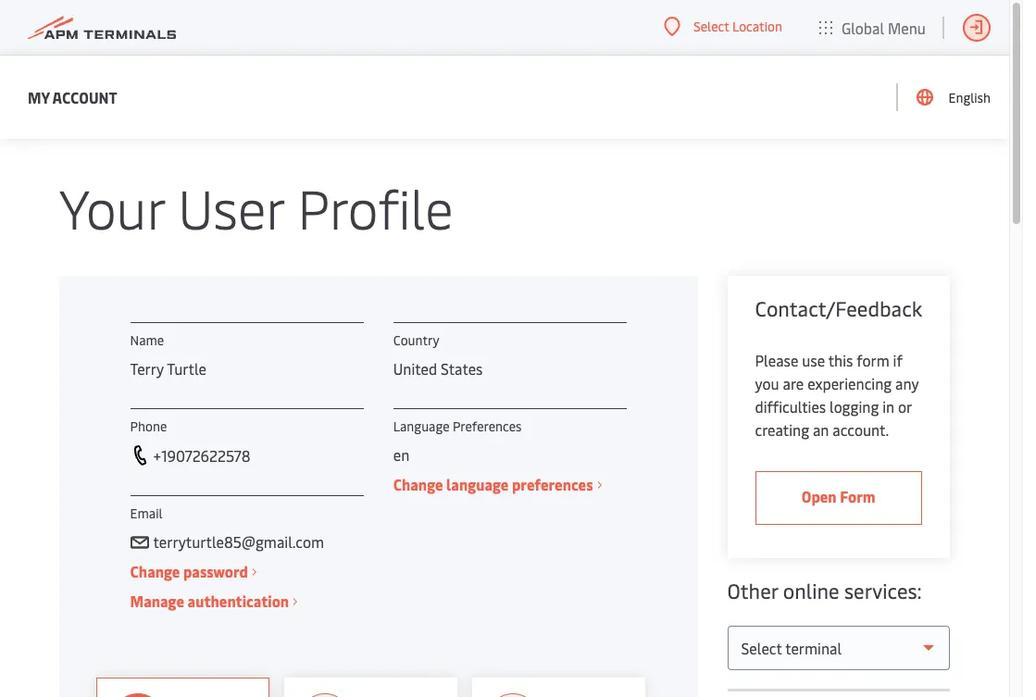 Task type: vqa. For each thing, say whether or not it's contained in the screenshot.
are
yes



Task type: describe. For each thing, give the bounding box(es) containing it.
change password link
[[130, 561, 257, 584]]

are
[[783, 373, 804, 394]]

your
[[59, 170, 165, 244]]

language preferences en change language preferences
[[394, 418, 593, 495]]

+19072622578
[[153, 445, 251, 466]]

states
[[441, 359, 483, 379]]

difficulties
[[756, 397, 827, 417]]

experiencing
[[808, 373, 892, 394]]

change inside language preferences en change language preferences
[[394, 474, 443, 495]]

use
[[803, 350, 826, 371]]

country united states
[[394, 332, 483, 379]]

password
[[183, 561, 248, 582]]

please
[[756, 350, 799, 371]]

services:
[[845, 577, 923, 605]]

if
[[894, 350, 903, 371]]

manage authentication link
[[130, 590, 298, 613]]

location
[[733, 18, 783, 35]]

account
[[52, 87, 117, 107]]

change password manage authentication
[[130, 561, 289, 612]]

select location
[[694, 18, 783, 35]]

this
[[829, 350, 854, 371]]

preferences
[[453, 418, 522, 435]]

english
[[949, 88, 991, 106]]

user
[[178, 170, 284, 244]]

phone
[[130, 418, 167, 435]]

turtle
[[167, 359, 207, 379]]

form
[[857, 350, 890, 371]]

terryturtle85@gmail.com
[[153, 532, 324, 552]]

my
[[28, 87, 50, 107]]

global menu button
[[801, 0, 945, 55]]

manage
[[130, 591, 184, 612]]

logging
[[830, 397, 880, 417]]

other online services:
[[728, 577, 923, 605]]

online
[[784, 577, 840, 605]]

menu
[[889, 17, 927, 38]]

select location button
[[664, 16, 783, 37]]

an
[[813, 420, 830, 440]]

authentication
[[188, 591, 289, 612]]

change inside change password manage authentication
[[130, 561, 180, 582]]



Task type: locate. For each thing, give the bounding box(es) containing it.
english button
[[917, 56, 991, 139]]

or
[[899, 397, 912, 417]]

en
[[394, 445, 410, 465]]

name terry turtle
[[130, 332, 207, 379]]

language
[[394, 418, 450, 435]]

0 vertical spatial change
[[394, 474, 443, 495]]

you
[[756, 373, 780, 394]]

my account link
[[28, 86, 117, 109]]

my account
[[28, 87, 117, 107]]

profile
[[298, 170, 454, 244]]

change
[[394, 474, 443, 495], [130, 561, 180, 582]]

language
[[447, 474, 509, 495]]

contact/feedback
[[756, 295, 923, 322]]

creating
[[756, 420, 810, 440]]

your user profile
[[59, 170, 454, 244]]

country
[[394, 332, 440, 349]]

change up manage
[[130, 561, 180, 582]]

email
[[130, 505, 163, 523]]

in
[[883, 397, 895, 417]]

any
[[896, 373, 919, 394]]

global menu
[[842, 17, 927, 38]]

0 horizontal spatial change
[[130, 561, 180, 582]]

select
[[694, 18, 730, 35]]

other
[[728, 577, 779, 605]]

change language preferences link
[[394, 473, 602, 497]]

tab list
[[96, 678, 661, 698]]

name
[[130, 332, 164, 349]]

please use this form if you are experiencing any difficulties logging in or creating an account.
[[756, 350, 919, 440]]

1 vertical spatial change
[[130, 561, 180, 582]]

global
[[842, 17, 885, 38]]

terry
[[130, 359, 164, 379]]

1 horizontal spatial change
[[394, 474, 443, 495]]

change down en
[[394, 474, 443, 495]]

united
[[394, 359, 437, 379]]

account.
[[833, 420, 890, 440]]

preferences
[[512, 474, 593, 495]]



